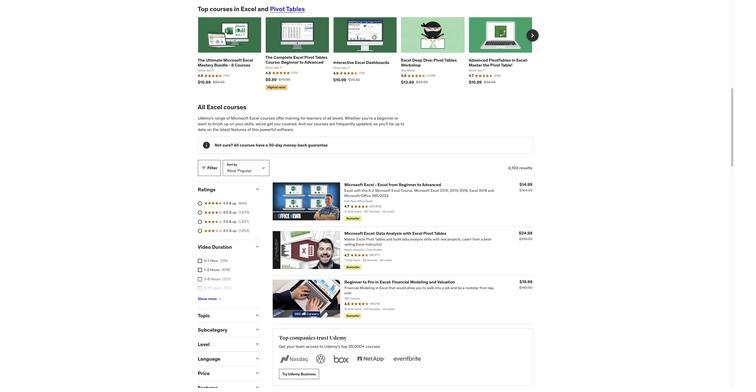Task type: locate. For each thing, give the bounding box(es) containing it.
1 vertical spatial in
[[512, 57, 516, 63]]

- left from on the right of page
[[375, 182, 377, 187]]

& for 3.0
[[230, 229, 232, 233]]

software.
[[277, 127, 294, 132]]

the for the ultimate microsoft excel mastery bundle - 8 courses
[[198, 57, 205, 63]]

0 horizontal spatial all
[[198, 103, 206, 111]]

1 horizontal spatial in
[[376, 280, 379, 285]]

the right master
[[483, 62, 490, 68]]

to right complete
[[300, 60, 304, 65]]

next image
[[529, 31, 537, 40]]

a up so
[[374, 116, 376, 121]]

interactive excel dashboards
[[334, 60, 390, 65]]

0 horizontal spatial the
[[213, 127, 219, 132]]

beginner to pro in excel: financial modeling and valuation link
[[345, 280, 456, 285]]

a inside udemy's range of microsoft excel courses offer training for learners of all levels. whether you're a beginner or want to brush up on your skills, we've got you covered. and our courses are frequently updated, so you'll be up to date on the latest features of this powerful software.
[[374, 116, 376, 121]]

& right 3.0
[[230, 229, 232, 233]]

the inside the ultimate microsoft excel mastery bundle - 8 courses
[[198, 57, 205, 63]]

17
[[208, 286, 211, 291]]

on up features
[[230, 121, 235, 127]]

2 vertical spatial xsmall image
[[218, 297, 222, 302]]

0 vertical spatial udemy
[[330, 335, 347, 342]]

0 horizontal spatial advanced
[[305, 60, 324, 65]]

udemy inside top companies trust udemy get your team access to udemy's top 25,000+ courses
[[330, 335, 347, 342]]

0 horizontal spatial on
[[207, 127, 212, 132]]

(553)
[[224, 286, 232, 291]]

of
[[227, 116, 230, 121], [323, 116, 327, 121], [248, 127, 251, 132]]

0 vertical spatial your
[[236, 121, 244, 127]]

& right 4.5
[[229, 201, 232, 206]]

1-3 hours (678)
[[204, 268, 230, 273]]

the inside 'advanced pivottables in excel: master the pivot table!'
[[483, 62, 490, 68]]

0 horizontal spatial of
[[227, 116, 230, 121]]

1 vertical spatial your
[[287, 344, 295, 349]]

2 vertical spatial excel:
[[380, 280, 391, 285]]

0 horizontal spatial your
[[236, 121, 244, 127]]

xsmall image for 0-
[[198, 259, 202, 263]]

1 horizontal spatial -
[[375, 182, 377, 187]]

0 horizontal spatial top
[[198, 5, 209, 13]]

top companies trust udemy get your team access to udemy's top 25,000+ courses
[[279, 335, 381, 349]]

udemy inside try udemy business link
[[288, 372, 300, 377]]

(678)
[[222, 268, 230, 273]]

0 vertical spatial top
[[198, 5, 209, 13]]

& for 4.5
[[229, 201, 232, 206]]

courses
[[235, 62, 251, 68]]

1 vertical spatial the
[[213, 127, 219, 132]]

the ultimate microsoft excel mastery bundle - 8 courses link
[[198, 57, 253, 68]]

and left valuation
[[430, 280, 437, 285]]

excel: right pro
[[380, 280, 391, 285]]

you'll
[[379, 121, 389, 127]]

xsmall image left 0- at the left bottom of the page
[[198, 259, 202, 263]]

6
[[208, 277, 210, 282]]

subcategory
[[198, 327, 228, 334]]

small image
[[201, 166, 207, 171], [255, 245, 260, 250], [255, 342, 260, 347], [255, 371, 260, 376], [255, 386, 260, 389]]

hours
[[210, 268, 220, 273], [211, 277, 221, 282], [212, 286, 222, 291], [211, 296, 220, 300]]

udemy up udemy's
[[330, 335, 347, 342]]

courses inside top companies trust udemy get your team access to udemy's top 25,000+ courses
[[366, 344, 381, 349]]

0 horizontal spatial and
[[258, 5, 269, 13]]

small image for price
[[255, 371, 260, 376]]

beginner right from on the right of page
[[399, 182, 417, 187]]

interactive excel dashboards link
[[334, 60, 390, 65]]

3-
[[204, 277, 208, 282]]

top courses in excel and pivot tables
[[198, 5, 305, 13]]

udemy's range of microsoft excel courses offer training for learners of all levels. whether you're a beginner or want to brush up on your skills, we've got you covered. and our courses are frequently updated, so you'll be up to date on the latest features of this powerful software.
[[198, 116, 405, 132]]

0 vertical spatial in
[[234, 5, 240, 13]]

top inside top companies trust udemy get your team access to udemy's top 25,000+ courses
[[279, 335, 289, 342]]

1 vertical spatial top
[[279, 335, 289, 342]]

2,102 results status
[[509, 165, 533, 171]]

netapp image
[[356, 354, 386, 365]]

table!
[[501, 62, 513, 68]]

0-
[[204, 259, 208, 263]]

of left "all" at top
[[323, 116, 327, 121]]

excel:
[[517, 57, 528, 63], [364, 231, 376, 236], [380, 280, 391, 285]]

0 vertical spatial all
[[198, 103, 206, 111]]

small image
[[255, 187, 260, 192], [255, 313, 260, 318], [255, 328, 260, 333], [255, 357, 260, 362]]

1 horizontal spatial beginner
[[345, 280, 362, 285]]

your up features
[[236, 121, 244, 127]]

1 horizontal spatial your
[[287, 344, 295, 349]]

all up udemy's
[[198, 103, 206, 111]]

a left 30-
[[266, 143, 268, 148]]

and left "pivot tables" link
[[258, 5, 269, 13]]

0 vertical spatial excel:
[[517, 57, 528, 63]]

0-1 hour (215)
[[204, 259, 228, 263]]

3.5
[[223, 220, 228, 224]]

0 vertical spatial -
[[229, 62, 231, 68]]

1 vertical spatial xsmall image
[[198, 287, 202, 291]]

udemy right try
[[288, 372, 300, 377]]

on right date
[[207, 127, 212, 132]]

pivot inside excel deep dive: pivot tables workshop
[[434, 57, 444, 63]]

hours for 3-6 hours
[[211, 277, 221, 282]]

1 vertical spatial on
[[207, 127, 212, 132]]

your right get
[[287, 344, 295, 349]]

the down brush
[[213, 127, 219, 132]]

1-
[[204, 268, 207, 273]]

all right "sure?"
[[234, 143, 239, 148]]

xsmall image inside show more button
[[218, 297, 222, 302]]

pivot
[[270, 5, 285, 13], [305, 55, 315, 60], [434, 57, 444, 63], [491, 62, 501, 68], [424, 231, 434, 236]]

excel: left data
[[364, 231, 376, 236]]

hours for 6-17 hours
[[212, 286, 222, 291]]

1 vertical spatial udemy
[[288, 372, 300, 377]]

of down skills,
[[248, 127, 251, 132]]

up right 4.0
[[233, 210, 237, 215]]

1 horizontal spatial excel:
[[380, 280, 391, 285]]

6-
[[204, 286, 208, 291]]

to down trust
[[320, 344, 324, 349]]

the
[[266, 55, 273, 60], [198, 57, 205, 63]]

1 horizontal spatial on
[[230, 121, 235, 127]]

to inside the complete excel pivot tables course: beginner to advanced
[[300, 60, 304, 65]]

xsmall image
[[198, 259, 202, 263], [198, 268, 202, 273], [218, 297, 222, 302]]

small image for level
[[255, 342, 260, 347]]

(215)
[[220, 259, 228, 263]]

the left the ultimate
[[198, 57, 205, 63]]

excel
[[241, 5, 257, 13], [294, 55, 304, 60], [243, 57, 253, 63], [401, 57, 412, 63], [355, 60, 366, 65], [207, 103, 222, 111], [250, 116, 260, 121], [364, 182, 374, 187], [378, 182, 388, 187], [413, 231, 423, 236]]

so
[[374, 121, 378, 127]]

video duration button
[[198, 244, 251, 250]]

of right range
[[227, 116, 230, 121]]

updated,
[[356, 121, 373, 127]]

video duration
[[198, 244, 232, 250]]

to left pro
[[363, 280, 367, 285]]

up
[[224, 121, 229, 127], [395, 121, 400, 127], [232, 201, 237, 206], [233, 210, 237, 215], [232, 220, 237, 224], [233, 229, 237, 233]]

deep
[[413, 57, 423, 63]]

1 vertical spatial -
[[375, 182, 377, 187]]

hours right 3 on the left of page
[[210, 268, 220, 273]]

1 horizontal spatial the
[[266, 55, 273, 60]]

&
[[229, 201, 232, 206], [230, 210, 232, 215], [229, 220, 232, 224], [230, 229, 232, 233]]

xsmall image left 1-
[[198, 268, 202, 273]]

xsmall image right more
[[218, 297, 222, 302]]

0 horizontal spatial beginner
[[281, 60, 299, 65]]

get
[[279, 344, 286, 349]]

dashboards
[[366, 60, 390, 65]]

3 small image from the top
[[255, 328, 260, 333]]

xsmall image left 3-
[[198, 278, 202, 282]]

- left 8
[[229, 62, 231, 68]]

try udemy business
[[283, 372, 316, 377]]

tables
[[286, 5, 305, 13], [315, 55, 328, 60], [445, 57, 457, 63], [435, 231, 447, 236]]

4.0 & up (1,670)
[[223, 210, 250, 215]]

beginner right course:
[[281, 60, 299, 65]]

dive:
[[424, 57, 433, 63]]

in inside 'advanced pivottables in excel: master the pivot table!'
[[512, 57, 516, 63]]

excel: right table!
[[517, 57, 528, 63]]

up left (944)
[[232, 201, 237, 206]]

show
[[198, 297, 208, 302]]

1 vertical spatial all
[[234, 143, 239, 148]]

1 horizontal spatial udemy
[[330, 335, 347, 342]]

up for (1,670)
[[233, 210, 237, 215]]

(523)
[[223, 277, 231, 282]]

advanced inside the complete excel pivot tables course: beginner to advanced
[[305, 60, 324, 65]]

0 horizontal spatial udemy
[[288, 372, 300, 377]]

more
[[208, 297, 217, 302]]

3.0 & up (1,853)
[[223, 229, 250, 233]]

& for 3.5
[[229, 220, 232, 224]]

beginner inside the complete excel pivot tables course: beginner to advanced
[[281, 60, 299, 65]]

1 xsmall image from the top
[[198, 278, 202, 282]]

3.0
[[223, 229, 229, 233]]

xsmall image left 6-
[[198, 287, 202, 291]]

4 small image from the top
[[255, 357, 260, 362]]

2 small image from the top
[[255, 313, 260, 318]]

up for (944)
[[232, 201, 237, 206]]

be
[[390, 121, 394, 127]]

1 small image from the top
[[255, 187, 260, 192]]

2 horizontal spatial advanced
[[469, 57, 489, 63]]

results
[[520, 165, 533, 171]]

2 horizontal spatial excel:
[[517, 57, 528, 63]]

box image
[[333, 354, 350, 365]]

0 vertical spatial xsmall image
[[198, 278, 202, 282]]

the inside the complete excel pivot tables course: beginner to advanced
[[266, 55, 273, 60]]

the left complete
[[266, 55, 273, 60]]

0 vertical spatial the
[[483, 62, 490, 68]]

& right '3.5'
[[229, 220, 232, 224]]

1 vertical spatial beginner
[[399, 182, 417, 187]]

0 vertical spatial xsmall image
[[198, 259, 202, 263]]

1 horizontal spatial top
[[279, 335, 289, 342]]

1 vertical spatial excel:
[[364, 231, 376, 236]]

1 vertical spatial xsmall image
[[198, 268, 202, 273]]

0 vertical spatial on
[[230, 121, 235, 127]]

analysis
[[386, 231, 402, 236]]

udemy
[[330, 335, 347, 342], [288, 372, 300, 377]]

are
[[330, 121, 336, 127]]

1 horizontal spatial a
[[374, 116, 376, 121]]

with
[[403, 231, 412, 236]]

xsmall image
[[198, 278, 202, 282], [198, 287, 202, 291]]

in for courses
[[234, 5, 240, 13]]

pro
[[368, 280, 375, 285]]

0 vertical spatial a
[[374, 116, 376, 121]]

the ultimate microsoft excel mastery bundle - 8 courses
[[198, 57, 253, 68]]

in for pivottables
[[512, 57, 516, 63]]

0 horizontal spatial a
[[266, 143, 268, 148]]

0 horizontal spatial the
[[198, 57, 205, 63]]

0 horizontal spatial in
[[234, 5, 240, 13]]

top
[[198, 5, 209, 13], [279, 335, 289, 342]]

& right 4.0
[[230, 210, 232, 215]]

hours right 17
[[212, 286, 222, 291]]

up right 3.0
[[233, 229, 237, 233]]

1 horizontal spatial of
[[248, 127, 251, 132]]

up right '3.5'
[[232, 220, 237, 224]]

skills,
[[245, 121, 255, 127]]

1 horizontal spatial the
[[483, 62, 490, 68]]

advanced pivottables in excel: master the pivot table! link
[[469, 57, 528, 68]]

team
[[296, 344, 305, 349]]

date
[[198, 127, 206, 132]]

1 vertical spatial a
[[266, 143, 268, 148]]

small image inside filter button
[[201, 166, 207, 171]]

0 horizontal spatial -
[[229, 62, 231, 68]]

2 xsmall image from the top
[[198, 287, 202, 291]]

and
[[258, 5, 269, 13], [430, 280, 437, 285]]

beginner left pro
[[345, 280, 362, 285]]

the
[[483, 62, 490, 68], [213, 127, 219, 132]]

2 horizontal spatial beginner
[[399, 182, 417, 187]]

2 horizontal spatial in
[[512, 57, 516, 63]]

& for 4.0
[[230, 210, 232, 215]]

to inside top companies trust udemy get your team access to udemy's top 25,000+ courses
[[320, 344, 324, 349]]

eventbrite image
[[392, 354, 422, 365]]

0 vertical spatial beginner
[[281, 60, 299, 65]]

(1,827)
[[239, 220, 249, 224]]

4.5
[[223, 201, 228, 206]]

17+
[[204, 296, 210, 300]]

2 vertical spatial beginner
[[345, 280, 362, 285]]

1 horizontal spatial and
[[430, 280, 437, 285]]

ultimate
[[206, 57, 223, 63]]

hours right 6
[[211, 277, 221, 282]]



Task type: describe. For each thing, give the bounding box(es) containing it.
microsoft excel - excel from beginner to advanced
[[345, 182, 442, 187]]

microsoft inside the ultimate microsoft excel mastery bundle - 8 courses
[[223, 57, 242, 63]]

tables inside the complete excel pivot tables course: beginner to advanced
[[315, 55, 328, 60]]

guarantee
[[308, 143, 328, 148]]

$19.99 $169.99
[[520, 280, 533, 290]]

the for the complete excel pivot tables course: beginner to advanced
[[266, 55, 273, 60]]

microsoft excel - excel from beginner to advanced link
[[345, 182, 442, 187]]

ratings
[[198, 187, 216, 193]]

$14.99
[[520, 182, 533, 187]]

all excel courses
[[198, 103, 247, 111]]

xsmall image for 1-
[[198, 268, 202, 273]]

top for top companies trust udemy get your team access to udemy's top 25,000+ courses
[[279, 335, 289, 342]]

1 horizontal spatial all
[[234, 143, 239, 148]]

for
[[301, 116, 306, 121]]

(1,670)
[[239, 210, 250, 215]]

3-6 hours (523)
[[204, 277, 231, 282]]

17+ hours
[[204, 296, 220, 300]]

$169.99
[[520, 286, 533, 290]]

3
[[207, 268, 209, 273]]

features
[[231, 127, 247, 132]]

your inside top companies trust udemy get your team access to udemy's top 25,000+ courses
[[287, 344, 295, 349]]

udemy's
[[198, 116, 214, 121]]

the inside udemy's range of microsoft excel courses offer training for learners of all levels. whether you're a beginner or want to brush up on your skills, we've got you covered. and our courses are frequently updated, so you'll be up to date on the latest features of this powerful software.
[[213, 127, 219, 132]]

volkswagen image
[[315, 354, 327, 365]]

pivot inside 'advanced pivottables in excel: master the pivot table!'
[[491, 62, 501, 68]]

try udemy business link
[[279, 370, 320, 380]]

data
[[376, 231, 386, 236]]

range
[[215, 116, 226, 121]]

microsoft inside udemy's range of microsoft excel courses offer training for learners of all levels. whether you're a beginner or want to brush up on your skills, we've got you covered. and our courses are frequently updated, so you'll be up to date on the latest features of this powerful software.
[[231, 116, 249, 121]]

beginner to pro in excel: financial modeling and valuation
[[345, 280, 456, 285]]

language button
[[198, 356, 251, 363]]

excel inside excel deep dive: pivot tables workshop
[[401, 57, 412, 63]]

to down udemy's
[[208, 121, 212, 127]]

from
[[389, 182, 398, 187]]

our
[[307, 121, 313, 127]]

you
[[274, 121, 281, 127]]

valuation
[[438, 280, 456, 285]]

the complete excel pivot tables course: beginner to advanced link
[[266, 55, 328, 65]]

small image for video duration
[[255, 245, 260, 250]]

excel: inside 'advanced pivottables in excel: master the pivot table!'
[[517, 57, 528, 63]]

excel deep dive: pivot tables workshop
[[401, 57, 457, 68]]

topic
[[198, 313, 210, 319]]

0 horizontal spatial excel:
[[364, 231, 376, 236]]

level button
[[198, 342, 251, 348]]

up for (1,827)
[[232, 220, 237, 224]]

business
[[301, 372, 316, 377]]

$24.99
[[519, 231, 533, 236]]

microsoft excel: data analysis with excel pivot tables
[[345, 231, 447, 236]]

want
[[198, 121, 207, 127]]

sure?
[[223, 143, 233, 148]]

financial
[[392, 280, 410, 285]]

1
[[208, 259, 209, 263]]

and
[[299, 121, 306, 127]]

offer
[[276, 116, 285, 121]]

not
[[215, 143, 222, 148]]

6-17 hours (553)
[[204, 286, 232, 291]]

brush
[[213, 121, 223, 127]]

small image for subcategory
[[255, 328, 260, 333]]

1 horizontal spatial advanced
[[422, 182, 442, 187]]

2 vertical spatial in
[[376, 280, 379, 285]]

3.5 & up (1,827)
[[223, 220, 249, 224]]

4.5 & up (944)
[[223, 201, 247, 206]]

(1,853)
[[239, 229, 250, 233]]

back
[[298, 143, 308, 148]]

excel inside udemy's range of microsoft excel courses offer training for learners of all levels. whether you're a beginner or want to brush up on your skills, we've got you covered. and our courses are frequently updated, so you'll be up to date on the latest features of this powerful software.
[[250, 116, 260, 121]]

1 vertical spatial and
[[430, 280, 437, 285]]

language
[[198, 356, 221, 363]]

we've
[[256, 121, 266, 127]]

course:
[[266, 60, 281, 65]]

up up 'latest'
[[224, 121, 229, 127]]

modeling
[[411, 280, 429, 285]]

hours right 17+
[[211, 296, 220, 300]]

whether
[[345, 116, 361, 121]]

show more button
[[198, 294, 222, 305]]

levels.
[[333, 116, 344, 121]]

price
[[198, 371, 210, 377]]

carousel element
[[198, 17, 539, 91]]

0 vertical spatial and
[[258, 5, 269, 13]]

25,000+
[[349, 344, 365, 349]]

excel inside the complete excel pivot tables course: beginner to advanced
[[294, 55, 304, 60]]

hours for 1-3 hours
[[210, 268, 220, 273]]

got
[[267, 121, 273, 127]]

- inside the ultimate microsoft excel mastery bundle - 8 courses
[[229, 62, 231, 68]]

tables inside excel deep dive: pivot tables workshop
[[445, 57, 457, 63]]

money-
[[283, 143, 298, 148]]

nasdaq image
[[279, 354, 309, 365]]

training
[[286, 116, 300, 121]]

xsmall image for 6-
[[198, 287, 202, 291]]

$14.99 $124.99
[[520, 182, 533, 193]]

$199.99
[[520, 237, 533, 242]]

master
[[469, 62, 483, 68]]

beginner
[[377, 116, 394, 121]]

bundle
[[214, 62, 228, 68]]

top
[[342, 344, 348, 349]]

small image for topic
[[255, 313, 260, 318]]

try
[[283, 372, 288, 377]]

$19.99
[[520, 280, 533, 285]]

up for (1,853)
[[233, 229, 237, 233]]

2 horizontal spatial of
[[323, 116, 327, 121]]

excel inside the ultimate microsoft excel mastery bundle - 8 courses
[[243, 57, 253, 63]]

not sure? all courses have a 30-day money-back guarantee
[[215, 143, 328, 148]]

complete
[[274, 55, 293, 60]]

or
[[395, 116, 399, 121]]

microsoft excel: data analysis with excel pivot tables link
[[345, 231, 447, 236]]

xsmall image for 3-
[[198, 278, 202, 282]]

you're
[[362, 116, 373, 121]]

advanced pivottables in excel: master the pivot table!
[[469, 57, 528, 68]]

small image for ratings
[[255, 187, 260, 192]]

companies
[[290, 335, 316, 342]]

udemy's
[[325, 344, 341, 349]]

top for top courses in excel and pivot tables
[[198, 5, 209, 13]]

have
[[256, 143, 265, 148]]

advanced inside 'advanced pivottables in excel: master the pivot table!'
[[469, 57, 489, 63]]

up right be
[[395, 121, 400, 127]]

mastery
[[198, 62, 214, 68]]

to right be
[[401, 121, 405, 127]]

to right from on the right of page
[[418, 182, 422, 187]]

pivot inside the complete excel pivot tables course: beginner to advanced
[[305, 55, 315, 60]]

day
[[276, 143, 283, 148]]

small image for language
[[255, 357, 260, 362]]

interactive
[[334, 60, 354, 65]]

covered.
[[282, 121, 298, 127]]

duration
[[212, 244, 232, 250]]

access
[[306, 344, 319, 349]]

your inside udemy's range of microsoft excel courses offer training for learners of all levels. whether you're a beginner or want to brush up on your skills, we've got you covered. and our courses are frequently updated, so you'll be up to date on the latest features of this powerful software.
[[236, 121, 244, 127]]

latest
[[220, 127, 230, 132]]

$124.99
[[520, 188, 533, 193]]



Task type: vqa. For each thing, say whether or not it's contained in the screenshot.
requirements
no



